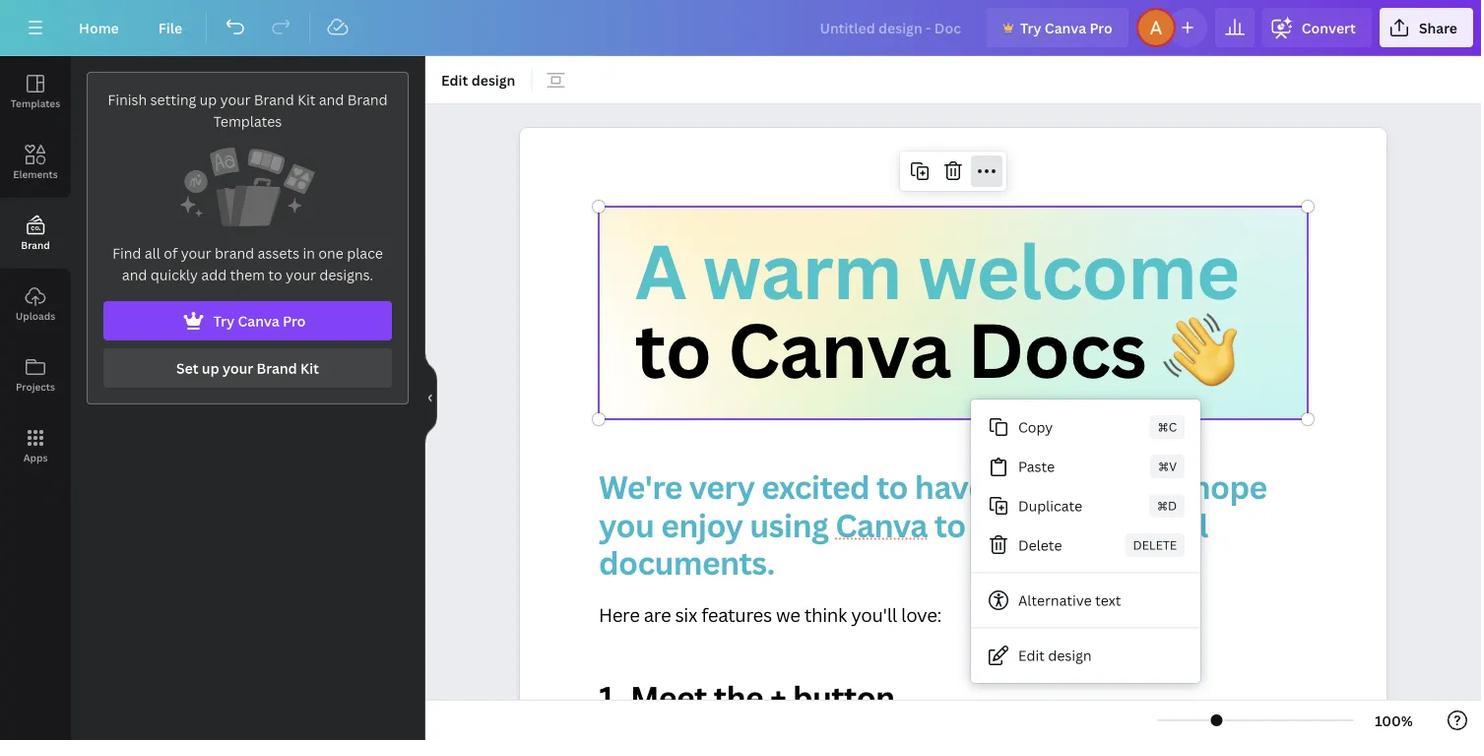 Task type: locate. For each thing, give the bounding box(es) containing it.
0 horizontal spatial edit design
[[441, 70, 516, 89]]

a
[[635, 219, 686, 322]]

1 vertical spatial pro
[[283, 312, 306, 331]]

your
[[220, 90, 251, 109], [181, 244, 211, 263], [286, 265, 316, 284], [223, 359, 253, 378]]

canva inside we're very excited to have you here! we hope you enjoy using canva to create beautiful documents.
[[836, 504, 928, 547]]

you left 'enjoy'
[[599, 504, 654, 547]]

0 vertical spatial try canva pro
[[1021, 18, 1113, 37]]

brand inside side panel tab list
[[21, 238, 50, 252]]

a warm welcome
[[635, 219, 1240, 322]]

1 vertical spatial design
[[1049, 647, 1092, 665]]

design
[[472, 70, 516, 89], [1049, 647, 1092, 665]]

love:
[[901, 603, 942, 628]]

pro inside main menu bar
[[1090, 18, 1113, 37]]

try inside main menu bar
[[1021, 18, 1042, 37]]

1 vertical spatial try
[[213, 312, 235, 331]]

and inside find all of your brand assets in one place and quickly add them to your designs.
[[122, 265, 147, 284]]

0 vertical spatial templates
[[11, 97, 60, 110]]

and
[[319, 90, 344, 109], [122, 265, 147, 284]]

pro
[[1090, 18, 1113, 37], [283, 312, 306, 331]]

0 vertical spatial try canva pro button
[[987, 8, 1129, 47]]

1 horizontal spatial pro
[[1090, 18, 1113, 37]]

try canva pro for try canva pro button in main menu bar
[[1021, 18, 1113, 37]]

file
[[158, 18, 182, 37]]

welcome
[[918, 219, 1240, 322]]

side panel tab list
[[0, 56, 71, 482]]

1 horizontal spatial try canva pro button
[[987, 8, 1129, 47]]

designs.
[[320, 265, 373, 284]]

brand
[[254, 90, 294, 109], [348, 90, 388, 109], [21, 238, 50, 252], [257, 359, 297, 378]]

pro for try canva pro button to the bottom
[[283, 312, 306, 331]]

to canva docs 👋
[[635, 298, 1237, 400]]

pro for try canva pro button in main menu bar
[[1090, 18, 1113, 37]]

0 vertical spatial edit design
[[441, 70, 516, 89]]

0 vertical spatial pro
[[1090, 18, 1113, 37]]

kit inside button
[[301, 359, 319, 378]]

try canva pro button
[[987, 8, 1129, 47], [103, 301, 392, 341]]

set up your brand kit
[[176, 359, 319, 378]]

0 vertical spatial kit
[[298, 90, 316, 109]]

edit design button
[[433, 64, 524, 96], [971, 636, 1201, 676]]

brand
[[215, 244, 254, 263]]

one
[[319, 244, 344, 263]]

meet
[[630, 677, 707, 720]]

templates
[[11, 97, 60, 110], [213, 112, 282, 131]]

home
[[79, 18, 119, 37]]

try
[[1021, 18, 1042, 37], [213, 312, 235, 331]]

1 horizontal spatial try
[[1021, 18, 1042, 37]]

think
[[805, 603, 847, 628]]

very
[[689, 466, 755, 509]]

edit design
[[441, 70, 516, 89], [1019, 647, 1092, 665]]

your right of
[[181, 244, 211, 263]]

warm
[[703, 219, 902, 322]]

1 horizontal spatial edit
[[1019, 647, 1045, 665]]

quickly
[[151, 265, 198, 284]]

brand button
[[0, 198, 71, 269]]

have
[[915, 466, 986, 509]]

1. meet the + button
[[599, 677, 895, 720]]

you down copy
[[993, 466, 1049, 509]]

your inside button
[[223, 359, 253, 378]]

0 horizontal spatial templates
[[11, 97, 60, 110]]

share button
[[1380, 8, 1474, 47]]

1 vertical spatial edit
[[1019, 647, 1045, 665]]

1 horizontal spatial templates
[[213, 112, 282, 131]]

1 horizontal spatial design
[[1049, 647, 1092, 665]]

⌘c
[[1158, 419, 1177, 435]]

your right the set
[[223, 359, 253, 378]]

0 vertical spatial and
[[319, 90, 344, 109]]

your right setting at the top left of the page
[[220, 90, 251, 109]]

setting
[[150, 90, 196, 109]]

0 vertical spatial edit
[[441, 70, 468, 89]]

0 horizontal spatial and
[[122, 265, 147, 284]]

1 horizontal spatial edit design
[[1019, 647, 1092, 665]]

1.
[[599, 677, 624, 720]]

find
[[112, 244, 141, 263]]

your down in
[[286, 265, 316, 284]]

1 horizontal spatial edit design button
[[971, 636, 1201, 676]]

here!
[[1055, 466, 1132, 509]]

here
[[599, 603, 640, 628]]

0 horizontal spatial edit
[[441, 70, 468, 89]]

1 horizontal spatial try canva pro
[[1021, 18, 1113, 37]]

0 horizontal spatial design
[[472, 70, 516, 89]]

1 vertical spatial kit
[[301, 359, 319, 378]]

share
[[1419, 18, 1458, 37]]

1 horizontal spatial and
[[319, 90, 344, 109]]

0 horizontal spatial try canva pro
[[213, 312, 306, 331]]

None text field
[[520, 128, 1387, 741]]

convert button
[[1263, 8, 1372, 47]]

1 vertical spatial edit design
[[1019, 647, 1092, 665]]

1 vertical spatial up
[[202, 359, 219, 378]]

all
[[145, 244, 160, 263]]

0 horizontal spatial try
[[213, 312, 235, 331]]

up right the set
[[202, 359, 219, 378]]

are
[[644, 603, 671, 628]]

uploads
[[16, 309, 55, 323]]

0 horizontal spatial pro
[[283, 312, 306, 331]]

try canva pro inside main menu bar
[[1021, 18, 1113, 37]]

0 vertical spatial design
[[472, 70, 516, 89]]

delete
[[1019, 536, 1062, 555]]

paste
[[1019, 458, 1055, 476]]

alternative text
[[1019, 592, 1122, 610]]

your inside finish setting up your brand kit and brand templates
[[220, 90, 251, 109]]

hope
[[1192, 466, 1267, 509]]

menu
[[971, 400, 1201, 684]]

elements
[[13, 167, 58, 181]]

1 vertical spatial and
[[122, 265, 147, 284]]

1 vertical spatial templates
[[213, 112, 282, 131]]

0 vertical spatial up
[[200, 90, 217, 109]]

0 horizontal spatial try canva pro button
[[103, 301, 392, 341]]

and inside finish setting up your brand kit and brand templates
[[319, 90, 344, 109]]

+
[[770, 677, 786, 720]]

1 vertical spatial edit design button
[[971, 636, 1201, 676]]

apps
[[23, 451, 48, 464]]

kit inside finish setting up your brand kit and brand templates
[[298, 90, 316, 109]]

apps button
[[0, 411, 71, 482]]

0 horizontal spatial edit design button
[[433, 64, 524, 96]]

edit
[[441, 70, 468, 89], [1019, 647, 1045, 665]]

add
[[201, 265, 227, 284]]

⌘d
[[1157, 498, 1177, 514]]

0 vertical spatial try
[[1021, 18, 1042, 37]]

0 vertical spatial edit design button
[[433, 64, 524, 96]]

to inside find all of your brand assets in one place and quickly add them to your designs.
[[268, 265, 282, 284]]

kit
[[298, 90, 316, 109], [301, 359, 319, 378]]

try canva pro
[[1021, 18, 1113, 37], [213, 312, 306, 331]]

of
[[164, 244, 178, 263]]

to
[[268, 265, 282, 284], [635, 298, 711, 400], [877, 466, 908, 509], [935, 504, 966, 547]]

you
[[993, 466, 1049, 509], [599, 504, 654, 547]]

canva
[[1045, 18, 1087, 37], [728, 298, 951, 400], [238, 312, 280, 331], [836, 504, 928, 547]]

templates inside finish setting up your brand kit and brand templates
[[213, 112, 282, 131]]

try canva pro button inside main menu bar
[[987, 8, 1129, 47]]

docs
[[968, 298, 1146, 400]]

canva inside main menu bar
[[1045, 18, 1087, 37]]

using
[[750, 504, 829, 547]]

up right setting at the top left of the page
[[200, 90, 217, 109]]

up
[[200, 90, 217, 109], [202, 359, 219, 378]]

1 vertical spatial try canva pro
[[213, 312, 306, 331]]

we
[[776, 603, 800, 628]]

uploads button
[[0, 269, 71, 340]]

home link
[[63, 8, 135, 47]]

👋
[[1163, 298, 1237, 400]]



Task type: vqa. For each thing, say whether or not it's contained in the screenshot.
blue watercolor baby shower invitation group
no



Task type: describe. For each thing, give the bounding box(es) containing it.
six
[[675, 603, 697, 628]]

file button
[[143, 8, 198, 47]]

assets
[[258, 244, 300, 263]]

set
[[176, 359, 199, 378]]

set up your brand kit button
[[103, 349, 392, 388]]

1 horizontal spatial you
[[993, 466, 1049, 509]]

Design title text field
[[804, 8, 979, 47]]

projects button
[[0, 340, 71, 411]]

delete
[[1133, 537, 1177, 554]]

you'll
[[851, 603, 897, 628]]

convert
[[1302, 18, 1356, 37]]

try for try canva pro button in main menu bar
[[1021, 18, 1042, 37]]

hide image
[[425, 351, 437, 446]]

in
[[303, 244, 315, 263]]

features
[[702, 603, 772, 628]]

projects
[[16, 380, 55, 394]]

0 horizontal spatial you
[[599, 504, 654, 547]]

copy
[[1019, 418, 1053, 437]]

beautiful
[[1074, 504, 1209, 547]]

them
[[230, 265, 265, 284]]

excited
[[762, 466, 870, 509]]

none text field containing a warm welcome
[[520, 128, 1387, 741]]

we're
[[599, 466, 683, 509]]

the
[[714, 677, 764, 720]]

try canva pro for try canva pro button to the bottom
[[213, 312, 306, 331]]

duplicate
[[1019, 497, 1083, 516]]

⌘v
[[1159, 459, 1177, 475]]

place
[[347, 244, 383, 263]]

up inside button
[[202, 359, 219, 378]]

templates button
[[0, 56, 71, 127]]

alternative
[[1019, 592, 1092, 610]]

we're very excited to have you here! we hope you enjoy using canva to create beautiful documents.
[[599, 466, 1274, 584]]

100% button
[[1363, 705, 1426, 737]]

create
[[973, 504, 1067, 547]]

main menu bar
[[0, 0, 1482, 56]]

text
[[1096, 592, 1122, 610]]

finish
[[108, 90, 147, 109]]

100%
[[1375, 712, 1414, 730]]

we
[[1139, 466, 1185, 509]]

find all of your brand assets in one place and quickly add them to your designs.
[[112, 244, 383, 284]]

here are six features we think you'll love:
[[599, 603, 942, 628]]

documents.
[[599, 542, 775, 584]]

menu containing copy
[[971, 400, 1201, 684]]

templates inside 'button'
[[11, 97, 60, 110]]

enjoy
[[661, 504, 743, 547]]

alternative text button
[[971, 581, 1201, 621]]

finish setting up your brand kit and brand templates
[[108, 90, 388, 131]]

elements button
[[0, 127, 71, 198]]

button
[[793, 677, 895, 720]]

1 vertical spatial try canva pro button
[[103, 301, 392, 341]]

try for try canva pro button to the bottom
[[213, 312, 235, 331]]

up inside finish setting up your brand kit and brand templates
[[200, 90, 217, 109]]



